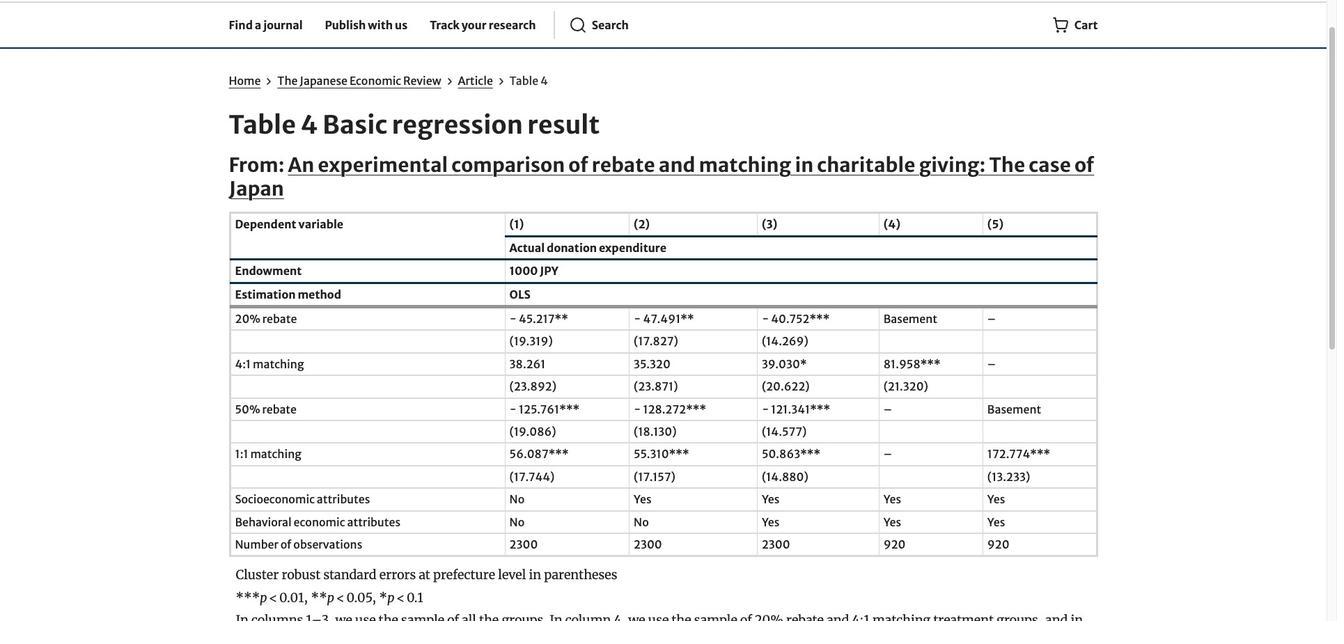 Task type: locate. For each thing, give the bounding box(es) containing it.
1 horizontal spatial basement
[[988, 402, 1042, 416]]

the left the japanese
[[277, 74, 298, 88]]

4:1
[[235, 357, 251, 371]]

us
[[395, 18, 408, 32]]

table right article
[[510, 74, 539, 88]]

0 vertical spatial in
[[795, 153, 814, 178]]

rebate inside an experimental comparison of rebate and matching in charitable giving: the case of japan
[[592, 153, 655, 178]]

1000 jpy
[[510, 264, 558, 278]]

find a journal link
[[223, 6, 308, 45]]

robust
[[282, 567, 321, 583]]

attributes up economic
[[317, 493, 370, 507]]

matching
[[699, 153, 792, 178], [253, 357, 304, 371], [250, 447, 302, 461]]

of
[[569, 153, 588, 178], [1075, 153, 1094, 178], [281, 538, 291, 552]]

1 2300 from the left
[[510, 538, 538, 552]]

4
[[541, 74, 548, 88], [301, 109, 318, 141]]

matching up (3)
[[699, 153, 792, 178]]

home
[[229, 74, 261, 88]]

81.958***
[[884, 357, 941, 371]]

1 vertical spatial table
[[229, 109, 296, 141]]

1 horizontal spatial in
[[795, 153, 814, 178]]

table up the from:
[[229, 109, 296, 141]]

publish with us link
[[319, 6, 413, 45]]

1 vertical spatial the
[[989, 153, 1025, 178]]

2 vertical spatial matching
[[250, 447, 302, 461]]

level
[[498, 567, 526, 583]]

2 horizontal spatial 2300
[[762, 538, 790, 552]]

result
[[528, 109, 600, 141]]

50%
[[235, 402, 260, 416]]

p left the < 0.05,
[[327, 590, 334, 606]]

(14.880)
[[762, 470, 809, 484]]

(21.320)
[[884, 380, 928, 394]]

search button
[[564, 6, 635, 45]]

article link
[[458, 74, 493, 88]]

p down the cluster
[[260, 590, 267, 606]]

expenditure
[[599, 241, 667, 255]]

rebate
[[592, 153, 655, 178], [262, 312, 297, 326], [262, 402, 297, 416]]

basement up the 81.958***
[[884, 312, 938, 326]]

50.863***
[[762, 447, 821, 461]]

2300
[[510, 538, 538, 552], [634, 538, 662, 552], [762, 538, 790, 552]]

rebate down estimation method
[[262, 312, 297, 326]]

economic
[[350, 74, 401, 88]]

attributes
[[317, 493, 370, 507], [347, 515, 401, 529]]

basement up 172.774***
[[988, 402, 1042, 416]]

matching right 1:1
[[250, 447, 302, 461]]

0 vertical spatial the
[[277, 74, 298, 88]]

with
[[368, 18, 393, 32]]

estimation
[[235, 287, 296, 301]]

your
[[462, 18, 487, 32]]

from:
[[229, 153, 288, 178]]

actual donation expenditure
[[510, 241, 667, 255]]

1 horizontal spatial of
[[569, 153, 588, 178]]

38.261
[[510, 357, 546, 371]]

0 horizontal spatial 4
[[301, 109, 318, 141]]

20% rebate
[[235, 312, 297, 326]]

0 vertical spatial table
[[510, 74, 539, 88]]

number
[[235, 538, 279, 552]]

cluster robust standard errors at prefecture level in parentheses *** p < 0.01, ** p < 0.05, * p < 0.1
[[236, 567, 617, 606]]

− 47.491**
[[634, 312, 694, 326]]

0 horizontal spatial basement
[[884, 312, 938, 326]]

1 horizontal spatial table
[[510, 74, 539, 88]]

rebate for − 125.761***
[[262, 402, 297, 416]]

p left < 0.1
[[387, 590, 395, 606]]

1 horizontal spatial p
[[327, 590, 334, 606]]

4:1 matching
[[235, 357, 304, 371]]

*
[[379, 590, 387, 606]]

2 2300 from the left
[[634, 538, 662, 552]]

3 p from the left
[[387, 590, 395, 606]]

method
[[298, 287, 341, 301]]

2300 up level at left bottom
[[510, 538, 538, 552]]

1 vertical spatial 4
[[301, 109, 318, 141]]

0 vertical spatial matching
[[699, 153, 792, 178]]

publish
[[325, 18, 366, 32]]

p
[[260, 590, 267, 606], [327, 590, 334, 606], [387, 590, 395, 606]]

basic
[[322, 109, 388, 141]]

rebate left and
[[592, 153, 655, 178]]

matching for 38.261
[[253, 357, 304, 371]]

1 horizontal spatial 920
[[988, 538, 1010, 552]]

track
[[430, 18, 460, 32]]

track your research
[[430, 18, 536, 32]]

table for table 4
[[510, 74, 539, 88]]

the inside an experimental comparison of rebate and matching in charitable giving: the case of japan
[[989, 153, 1025, 178]]

1 horizontal spatial the
[[989, 153, 1025, 178]]

in
[[795, 153, 814, 178], [529, 567, 541, 583]]

50% rebate
[[235, 402, 297, 416]]

2300 down (14.880)
[[762, 538, 790, 552]]

rebate right the 50%
[[262, 402, 297, 416]]

standard
[[323, 567, 377, 583]]

2300 down "(17.157)"
[[634, 538, 662, 552]]

find
[[229, 18, 253, 32]]

< 0.1
[[396, 590, 423, 606]]

4 up an
[[301, 109, 318, 141]]

920
[[884, 538, 906, 552], [988, 538, 1010, 552]]

1 vertical spatial basement
[[988, 402, 1042, 416]]

0 horizontal spatial p
[[260, 590, 267, 606]]

4 up result on the left
[[541, 74, 548, 88]]

1 horizontal spatial 2300
[[634, 538, 662, 552]]

0 horizontal spatial 2300
[[510, 538, 538, 552]]

1 vertical spatial matching
[[253, 357, 304, 371]]

2 horizontal spatial of
[[1075, 153, 1094, 178]]

estimation method
[[235, 287, 341, 301]]

charitable
[[817, 153, 916, 178]]

basement
[[884, 312, 938, 326], [988, 402, 1042, 416]]

the
[[277, 74, 298, 88], [989, 153, 1025, 178]]

prefecture
[[433, 567, 495, 583]]

search
[[592, 18, 629, 32]]

1000
[[510, 264, 538, 278]]

of down result on the left
[[569, 153, 588, 178]]

1 vertical spatial in
[[529, 567, 541, 583]]

matching right 4:1
[[253, 357, 304, 371]]

article
[[458, 74, 493, 88]]

0 horizontal spatial the
[[277, 74, 298, 88]]

20%
[[235, 312, 260, 326]]

in inside an experimental comparison of rebate and matching in charitable giving: the case of japan
[[795, 153, 814, 178]]

− 40.752***
[[762, 312, 830, 326]]

no
[[510, 493, 525, 507], [510, 515, 525, 529], [634, 515, 649, 529]]

behavioral economic attributes
[[235, 515, 401, 529]]

(20.622)
[[762, 380, 810, 394]]

and
[[659, 153, 696, 178]]

table
[[510, 74, 539, 88], [229, 109, 296, 141]]

0 horizontal spatial in
[[529, 567, 541, 583]]

0 vertical spatial rebate
[[592, 153, 655, 178]]

an
[[288, 153, 314, 178]]

the left case
[[989, 153, 1025, 178]]

39.030*
[[762, 357, 807, 371]]

1 vertical spatial rebate
[[262, 312, 297, 326]]

0 horizontal spatial table
[[229, 109, 296, 141]]

attributes up observations
[[347, 515, 401, 529]]

of right the 'number' on the left bottom of the page
[[281, 538, 291, 552]]

in right level at left bottom
[[529, 567, 541, 583]]

in inside cluster robust standard errors at prefecture level in parentheses *** p < 0.01, ** p < 0.05, * p < 0.1
[[529, 567, 541, 583]]

2 horizontal spatial p
[[387, 590, 395, 606]]

0 horizontal spatial 920
[[884, 538, 906, 552]]

donation
[[547, 241, 597, 255]]

2 vertical spatial rebate
[[262, 402, 297, 416]]

matching inside an experimental comparison of rebate and matching in charitable giving: the case of japan
[[699, 153, 792, 178]]

parentheses
[[544, 567, 617, 583]]

a
[[255, 18, 261, 32]]

of right case
[[1075, 153, 1094, 178]]

journal
[[263, 18, 303, 32]]

1 horizontal spatial 4
[[541, 74, 548, 88]]

0 vertical spatial 4
[[541, 74, 548, 88]]

in left charitable
[[795, 153, 814, 178]]

review
[[403, 74, 441, 88]]



Task type: vqa. For each thing, say whether or not it's contained in the screenshot.


Task type: describe. For each thing, give the bounding box(es) containing it.
0 horizontal spatial of
[[281, 538, 291, 552]]

endowment
[[235, 264, 302, 278]]

< 0.01,
[[269, 590, 308, 606]]

1:1
[[235, 447, 248, 461]]

− 128.272***
[[634, 402, 706, 416]]

table 4 basic regression result
[[229, 109, 600, 141]]

(23.892)
[[510, 380, 557, 394]]

0 vertical spatial attributes
[[317, 493, 370, 507]]

behavioral
[[235, 515, 292, 529]]

4 for table 4
[[541, 74, 548, 88]]

variable
[[298, 218, 343, 232]]

(3)
[[762, 218, 778, 232]]

dependent
[[235, 218, 297, 232]]

(13.233)
[[988, 470, 1030, 484]]

(17.157)
[[634, 470, 676, 484]]

(4)
[[884, 218, 901, 232]]

the japanese economic review link
[[277, 74, 441, 88]]

in for level
[[529, 567, 541, 583]]

publish with us
[[325, 18, 408, 32]]

1 p from the left
[[260, 590, 267, 606]]

no for yes
[[510, 493, 525, 507]]

errors
[[379, 567, 416, 583]]

− 121.341***
[[762, 402, 830, 416]]

ols
[[510, 287, 531, 301]]

1 vertical spatial attributes
[[347, 515, 401, 529]]

matching for 56.087***
[[250, 447, 302, 461]]

in for matching
[[795, 153, 814, 178]]

(19.086)
[[510, 425, 556, 439]]

number of observations
[[235, 538, 362, 552]]

3 2300 from the left
[[762, 538, 790, 552]]

observations
[[293, 538, 362, 552]]

2 920 from the left
[[988, 538, 1010, 552]]

find a journal
[[229, 18, 303, 32]]

1 920 from the left
[[884, 538, 906, 552]]

cart link
[[1047, 6, 1104, 45]]

4 for table 4 basic regression result
[[301, 109, 318, 141]]

(2)
[[634, 218, 650, 232]]

the japanese economic review
[[277, 74, 441, 88]]

(23.871)
[[634, 380, 678, 394]]

no for no
[[510, 515, 525, 529]]

jpy
[[540, 264, 558, 278]]

research
[[489, 18, 536, 32]]

(17.827)
[[634, 335, 678, 349]]

japanese
[[300, 74, 348, 88]]

table for table 4 basic regression result
[[229, 109, 296, 141]]

economic
[[294, 515, 345, 529]]

track your research link
[[424, 6, 542, 45]]

(14.577)
[[762, 425, 807, 439]]

(18.130)
[[634, 425, 677, 439]]

172.774***
[[988, 447, 1051, 461]]

rebate for − 45.217**
[[262, 312, 297, 326]]

case
[[1029, 153, 1071, 178]]

(19.319)
[[510, 335, 553, 349]]

1:1 matching
[[235, 447, 302, 461]]

socioeconomic attributes
[[235, 493, 370, 507]]

0 vertical spatial basement
[[884, 312, 938, 326]]

cart
[[1075, 18, 1098, 32]]

55.310***
[[634, 447, 689, 461]]

an experimental comparison of rebate and matching in charitable giving: the case of japan
[[229, 153, 1094, 201]]

(14.269)
[[762, 335, 809, 349]]

35.320
[[634, 357, 671, 371]]

2 p from the left
[[327, 590, 334, 606]]

dependent variable
[[235, 218, 343, 232]]

regression
[[392, 109, 523, 141]]

experimental
[[318, 153, 448, 178]]

(1)
[[510, 218, 524, 232]]

actual
[[510, 241, 545, 255]]

(17.744)
[[510, 470, 555, 484]]

giving:
[[919, 153, 986, 178]]

comparison
[[452, 153, 565, 178]]

56.087***
[[510, 447, 569, 461]]

− 125.761***
[[510, 402, 580, 416]]

− 45.217**
[[510, 312, 568, 326]]

***
[[236, 590, 260, 606]]

(5)
[[988, 218, 1004, 232]]

**
[[311, 590, 327, 606]]

socioeconomic
[[235, 493, 315, 507]]

< 0.05,
[[336, 590, 376, 606]]



